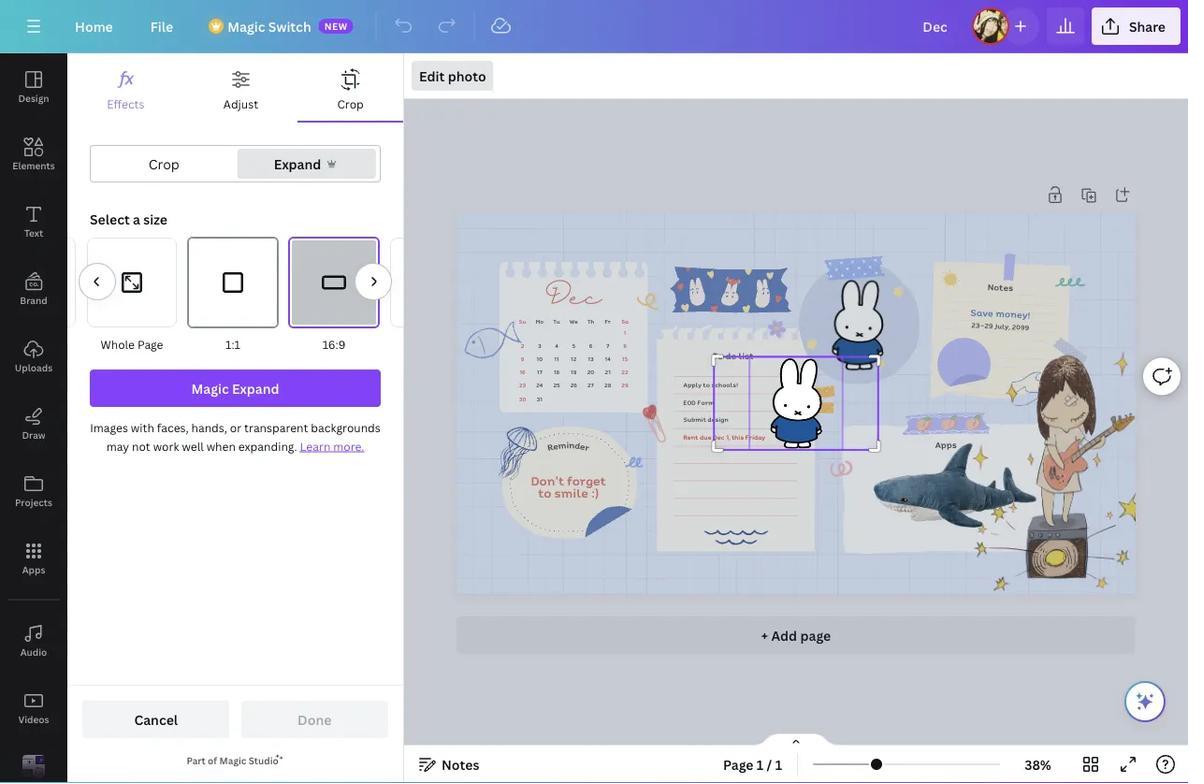 Task type: describe. For each thing, give the bounding box(es) containing it.
28
[[605, 381, 611, 390]]

work
[[153, 438, 179, 454]]

submit
[[684, 415, 706, 424]]

show pages image
[[751, 733, 841, 748]]

select a size
[[90, 210, 167, 228]]

magic for magic switch
[[228, 17, 265, 35]]

fr 14 28 7 21
[[605, 318, 611, 390]]

elements button
[[0, 121, 67, 188]]

design
[[708, 415, 729, 424]]

magic for magic expand
[[191, 379, 229, 397]]

forget
[[567, 471, 606, 489]]

design
[[18, 92, 49, 104]]

sea wave linear image
[[1012, 371, 1052, 406]]

dec inside submit design rent due dec 1, this friday
[[713, 432, 725, 442]]

to
[[713, 349, 724, 362]]

projects
[[15, 496, 52, 509]]

money!
[[996, 306, 1031, 322]]

20
[[587, 368, 594, 376]]

smile
[[554, 483, 589, 501]]

:)
[[592, 483, 599, 501]]

don't forget to smile :)
[[531, 471, 606, 501]]

1 for page
[[757, 756, 764, 773]]

1 vertical spatial page
[[723, 756, 754, 773]]

17
[[537, 368, 543, 376]]

th
[[588, 318, 594, 326]]

videos button
[[0, 675, 67, 742]]

faces,
[[157, 420, 189, 435]]

2
[[521, 342, 524, 350]]

july,
[[995, 321, 1011, 332]]

learn
[[300, 438, 331, 454]]

tu
[[553, 318, 560, 326]]

with
[[131, 420, 154, 435]]

home link
[[60, 7, 128, 45]]

switch
[[268, 17, 311, 35]]

effects button
[[67, 53, 184, 121]]

magic studio
[[219, 754, 279, 767]]

do
[[726, 349, 737, 362]]

cute pastel hand drawn doodle line image
[[635, 287, 664, 315]]

not
[[132, 438, 150, 454]]

a
[[133, 210, 140, 228]]

file button
[[135, 7, 188, 45]]

25
[[553, 381, 560, 390]]

friday
[[746, 432, 766, 442]]

due
[[700, 432, 712, 442]]

this
[[732, 432, 744, 442]]

/
[[767, 756, 772, 773]]

expand inside expand button
[[274, 155, 321, 173]]

design button
[[0, 53, 67, 121]]

30
[[519, 395, 526, 403]]

we 12 26 5 19
[[570, 318, 578, 390]]

photo
[[448, 67, 486, 85]]

+ add page button
[[457, 617, 1136, 654]]

form
[[698, 398, 714, 407]]

save
[[971, 305, 994, 320]]

cancel button
[[82, 701, 230, 738]]

9
[[521, 355, 524, 363]]

uploads button
[[0, 323, 67, 390]]

effects
[[107, 96, 145, 111]]

16:9 button
[[287, 237, 381, 355]]

fr
[[605, 318, 611, 326]]

1,
[[726, 432, 730, 442]]

29 for money!
[[984, 320, 993, 331]]

19
[[571, 368, 577, 376]]

sa
[[621, 318, 629, 326]]

31
[[537, 395, 543, 403]]

Expand button
[[237, 149, 376, 179]]

home
[[75, 17, 113, 35]]

file
[[150, 17, 173, 35]]

page inside button
[[137, 336, 163, 352]]

su
[[519, 318, 526, 326]]

Crop button
[[95, 149, 233, 179]]

backgrounds
[[311, 420, 381, 435]]

su 9 23 2 16 30
[[519, 318, 526, 403]]

more.
[[333, 438, 364, 454]]

sea waves  icon image
[[704, 530, 768, 545]]

done button
[[241, 701, 388, 738]]

to inside apply to schools! eod form
[[703, 380, 710, 389]]

0 horizontal spatial dec
[[546, 282, 602, 315]]

images with faces, hands, or transparent backgrounds may not work well when expanding.
[[90, 420, 381, 454]]

add
[[771, 627, 797, 644]]

1:1
[[226, 336, 240, 352]]

text button
[[0, 188, 67, 255]]

0 vertical spatial notes
[[988, 280, 1014, 294]]

eod
[[684, 398, 696, 407]]

apply to schools! eod form
[[684, 380, 738, 407]]

expand inside magic expand button
[[232, 379, 279, 397]]



Task type: vqa. For each thing, say whether or not it's contained in the screenshot.
the top THE EDUCATION
no



Task type: locate. For each thing, give the bounding box(es) containing it.
well
[[182, 438, 204, 454]]

don't
[[531, 471, 564, 489]]

Design title text field
[[908, 7, 965, 45]]

18
[[554, 368, 560, 376]]

1 horizontal spatial to
[[703, 380, 710, 389]]

crop inside button
[[148, 155, 179, 173]]

apps inside "button"
[[22, 563, 45, 576]]

to
[[703, 380, 710, 389], [538, 483, 551, 501]]

38% button
[[1008, 749, 1069, 779]]

1 vertical spatial to
[[538, 483, 551, 501]]

magic left switch
[[228, 17, 265, 35]]

29 inside save money! 23-29 july, 2099
[[984, 320, 993, 331]]

whole page
[[101, 336, 163, 352]]

page 1 / 1
[[723, 756, 782, 773]]

1 horizontal spatial 1
[[757, 756, 764, 773]]

brand
[[20, 294, 47, 306]]

projects button
[[0, 458, 67, 525]]

audio
[[20, 646, 47, 658]]

expanding.
[[238, 438, 297, 454]]

0 vertical spatial apps
[[935, 438, 957, 451]]

elements
[[12, 159, 55, 172]]

main menu bar
[[0, 0, 1188, 53]]

4
[[555, 342, 558, 350]]

0 vertical spatial page
[[137, 336, 163, 352]]

dec
[[546, 282, 602, 315], [713, 432, 725, 442]]

1 vertical spatial crop
[[148, 155, 179, 173]]

when
[[206, 438, 236, 454]]

1 for sa
[[624, 329, 626, 337]]

whole
[[101, 336, 135, 352]]

0 vertical spatial 29
[[984, 320, 993, 331]]

1
[[624, 329, 626, 337], [757, 756, 764, 773], [775, 756, 782, 773]]

notes
[[988, 280, 1014, 294], [442, 756, 480, 773]]

15
[[622, 355, 628, 363]]

canva assistant image
[[1134, 691, 1157, 713]]

adjust button
[[184, 53, 298, 121]]

to right apply
[[703, 380, 710, 389]]

24
[[536, 381, 543, 390]]

images
[[90, 420, 128, 435]]

page
[[800, 627, 831, 644]]

26
[[570, 381, 577, 390]]

1 inside the sa 1 15 29 8 22
[[624, 329, 626, 337]]

2 horizontal spatial 1
[[775, 756, 782, 773]]

1 vertical spatial magic
[[191, 379, 229, 397]]

1 down the sa
[[624, 329, 626, 337]]

magic inside button
[[191, 379, 229, 397]]

1:1 button
[[186, 237, 280, 355]]

magic switch
[[228, 17, 311, 35]]

draw
[[22, 429, 45, 441]]

learn more.
[[300, 438, 364, 454]]

8
[[623, 342, 627, 350]]

1 right /
[[775, 756, 782, 773]]

page right whole
[[137, 336, 163, 352]]

submit design rent due dec 1, this friday
[[684, 415, 766, 442]]

1 horizontal spatial notes
[[988, 280, 1014, 294]]

+ add page
[[761, 627, 831, 644]]

0 vertical spatial to
[[703, 380, 710, 389]]

0 vertical spatial crop
[[337, 96, 364, 111]]

magic up hands,
[[191, 379, 229, 397]]

11
[[554, 355, 559, 363]]

whole page button
[[85, 237, 179, 355]]

magic
[[228, 17, 265, 35], [191, 379, 229, 397], [219, 754, 246, 767]]

side panel tab list
[[0, 53, 67, 783]]

10
[[537, 355, 543, 363]]

29 down 22
[[622, 381, 628, 390]]

learn more. link
[[300, 438, 364, 454]]

0 vertical spatial dec
[[546, 282, 602, 315]]

edit
[[419, 67, 445, 85]]

crop up expand button
[[337, 96, 364, 111]]

text
[[24, 226, 43, 239]]

23-
[[971, 320, 985, 330]]

audio button
[[0, 607, 67, 675]]

magic inside "main" menu bar
[[228, 17, 265, 35]]

magic right of
[[219, 754, 246, 767]]

list
[[739, 349, 754, 362]]

1 vertical spatial notes
[[442, 756, 480, 773]]

tu 11 25 4 18
[[553, 318, 560, 390]]

share
[[1129, 17, 1166, 35]]

29
[[984, 320, 993, 331], [622, 381, 628, 390]]

share button
[[1092, 7, 1181, 45]]

6
[[589, 342, 593, 350]]

2099
[[1012, 321, 1030, 332]]

videos
[[18, 713, 49, 726]]

crop
[[337, 96, 364, 111], [148, 155, 179, 173]]

uploads
[[15, 361, 53, 374]]

crop button
[[298, 53, 403, 121]]

1 horizontal spatial dec
[[713, 432, 725, 442]]

0 horizontal spatial 29
[[622, 381, 628, 390]]

expand down the 'crop' "button"
[[274, 155, 321, 173]]

1 horizontal spatial page
[[723, 756, 754, 773]]

studio
[[249, 754, 279, 767]]

1 vertical spatial 29
[[622, 381, 628, 390]]

16:9
[[322, 336, 346, 352]]

1 vertical spatial dec
[[713, 432, 725, 442]]

7
[[606, 342, 610, 350]]

adjust
[[223, 96, 258, 111]]

notes inside button
[[442, 756, 480, 773]]

0 horizontal spatial page
[[137, 336, 163, 352]]

part
[[187, 754, 206, 767]]

10 24 3 17 31
[[536, 342, 543, 403]]

to do list
[[713, 349, 754, 362]]

1 horizontal spatial 29
[[984, 320, 993, 331]]

0 vertical spatial magic
[[228, 17, 265, 35]]

dec left 1,
[[713, 432, 725, 442]]

29 for 1
[[622, 381, 628, 390]]

3
[[538, 342, 541, 350]]

2 vertical spatial magic
[[219, 754, 246, 767]]

page
[[137, 336, 163, 352], [723, 756, 754, 773]]

38%
[[1025, 756, 1052, 773]]

to inside the don't forget to smile :)
[[538, 483, 551, 501]]

to left smile
[[538, 483, 551, 501]]

crop up size
[[148, 155, 179, 173]]

16
[[520, 368, 526, 376]]

0 horizontal spatial 1
[[624, 329, 626, 337]]

22
[[622, 368, 628, 376]]

sa 1 15 29 8 22
[[621, 318, 629, 390]]

page left /
[[723, 756, 754, 773]]

edit photo button
[[412, 61, 494, 91]]

1 vertical spatial expand
[[232, 379, 279, 397]]

magic for magic studio
[[219, 754, 246, 767]]

0 horizontal spatial apps
[[22, 563, 45, 576]]

th 13 27 6 20
[[587, 318, 594, 390]]

freeform button
[[0, 237, 78, 355]]

we
[[570, 318, 578, 326]]

crop inside "button"
[[337, 96, 364, 111]]

29 left july,
[[984, 320, 993, 331]]

14
[[605, 355, 611, 363]]

schools!
[[712, 380, 738, 389]]

select
[[90, 210, 130, 228]]

edit photo
[[419, 67, 486, 85]]

0 horizontal spatial notes
[[442, 756, 480, 773]]

1 left /
[[757, 756, 764, 773]]

0 horizontal spatial crop
[[148, 155, 179, 173]]

0 vertical spatial expand
[[274, 155, 321, 173]]

may
[[106, 438, 129, 454]]

0 horizontal spatial to
[[538, 483, 551, 501]]

fish doodle line art. sea life decoration.hand drawn fish. fish chalk line art. image
[[460, 318, 524, 365]]

1 horizontal spatial crop
[[337, 96, 364, 111]]

29 inside the sa 1 15 29 8 22
[[622, 381, 628, 390]]

1 horizontal spatial apps
[[935, 438, 957, 451]]

jellyfish doodle line art image
[[483, 423, 546, 486]]

expand up 'or'
[[232, 379, 279, 397]]

apply
[[684, 380, 702, 389]]

dec up the we
[[546, 282, 602, 315]]

or
[[230, 420, 242, 435]]

1 vertical spatial apps
[[22, 563, 45, 576]]

new
[[324, 20, 348, 32]]



